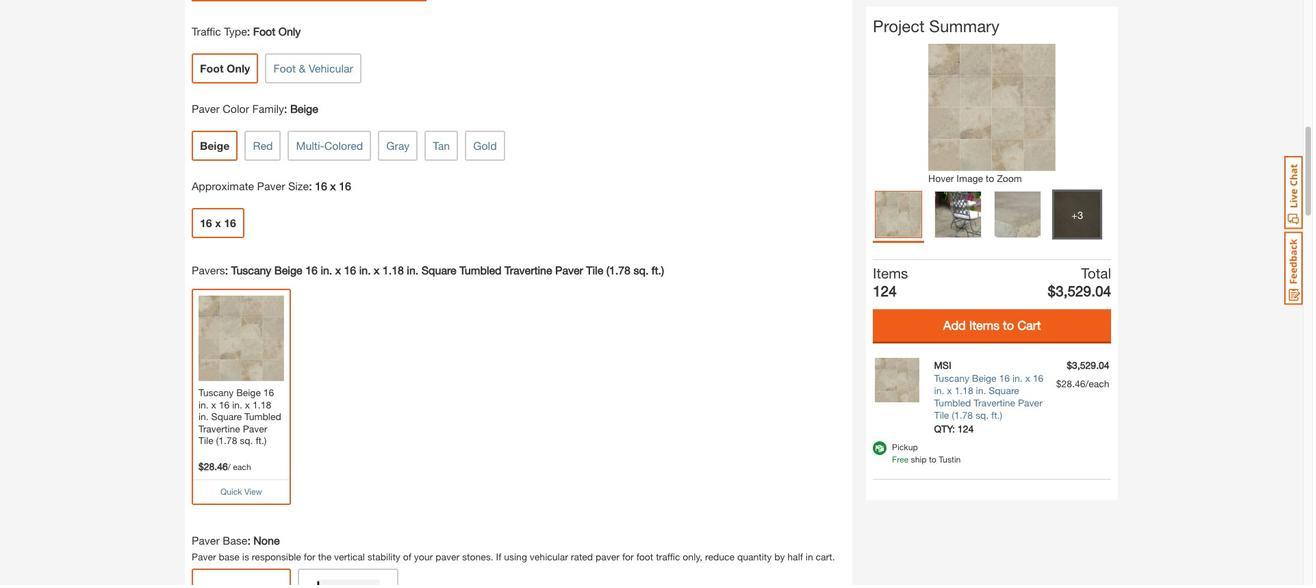 Task type: describe. For each thing, give the bounding box(es) containing it.
tuscany inside tuscany beige 16 in. x 16 in. x 1.18 in. square tumbled travertine paver tile (1.78 sq. ft.)
[[198, 387, 234, 398]]

ft.) inside tuscany beige 16 in. x 16 in. x 1.18 in. square tumbled travertine paver tile (1.78 sq. ft.)
[[256, 435, 267, 446]]

$3,529.04 inside $3,529.04 $28.46 / each
[[1067, 359, 1109, 370]]

each inside $28.46 / each
[[233, 462, 251, 472]]

0 vertical spatial only
[[278, 25, 301, 38]]

reduce
[[705, 551, 735, 563]]

/ inside $3,529.04 $28.46 / each
[[1085, 377, 1089, 389]]

project
[[873, 16, 925, 36]]

traffic
[[656, 551, 680, 563]]

tustin
[[939, 454, 961, 465]]

quantity
[[737, 551, 772, 563]]

1 vertical spatial only
[[227, 62, 250, 75]]

traffic type : foot only
[[192, 25, 301, 38]]

stability
[[368, 551, 400, 563]]

124 inside msi tuscany beige 16 in. x 16 in. x 1.18 in. square tumbled travertine paver tile (1.78 sq. ft.) qty: 124
[[958, 423, 974, 434]]

each inside $3,529.04 $28.46 / each
[[1089, 377, 1109, 389]]

gray
[[386, 139, 410, 152]]

3
[[1077, 208, 1083, 221]]

your
[[414, 551, 433, 563]]

0 vertical spatial sq.
[[634, 264, 649, 277]]

of
[[403, 551, 411, 563]]

1.18 inside tuscany beige 16 in. x 16 in. x 1.18 in. square tumbled travertine paver tile (1.78 sq. ft.)
[[253, 399, 271, 410]]

travertine inside msi tuscany beige 16 in. x 16 in. x 1.18 in. square tumbled travertine paver tile (1.78 sq. ft.) qty: 124
[[974, 397, 1015, 408]]

(1.78 inside msi tuscany beige 16 in. x 16 in. x 1.18 in. square tumbled travertine paver tile (1.78 sq. ft.) qty: 124
[[952, 409, 973, 421]]

tile inside tuscany beige 16 in. x 16 in. x 1.18 in. square tumbled travertine paver tile (1.78 sq. ft.)
[[198, 435, 213, 446]]

beige inside msi tuscany beige 16 in. x 16 in. x 1.18 in. square tumbled travertine paver tile (1.78 sq. ft.) qty: 124
[[972, 372, 996, 383]]

only,
[[683, 551, 702, 563]]

1 horizontal spatial to
[[986, 172, 994, 184]]

1.18 inside msi tuscany beige 16 in. x 16 in. x 1.18 in. square tumbled travertine paver tile (1.78 sq. ft.) qty: 124
[[955, 384, 973, 396]]

approximate
[[192, 179, 254, 192]]

16 x 16
[[200, 216, 236, 229]]

+
[[1071, 208, 1077, 221]]

stones.
[[462, 551, 493, 563]]

foot right type
[[253, 25, 275, 38]]

base
[[219, 551, 240, 563]]

cart.
[[816, 551, 835, 563]]

the
[[318, 551, 331, 563]]

total
[[1081, 265, 1111, 281]]

none
[[253, 534, 280, 547]]

0 vertical spatial $3,529.04
[[1048, 283, 1111, 299]]

if
[[496, 551, 501, 563]]

tile inside msi tuscany beige 16 in. x 16 in. x 1.18 in. square tumbled travertine paver tile (1.78 sq. ft.) qty: 124
[[934, 409, 949, 421]]

image
[[957, 172, 983, 184]]

ft.) inside msi tuscany beige 16 in. x 16 in. x 1.18 in. square tumbled travertine paver tile (1.78 sq. ft.) qty: 124
[[991, 409, 1002, 421]]

tuscany beige 16 in. x 16 in. x 1.18 in. square tumbled travertine paver tile (1.78 sq. ft.) image for $3,529.04 $28.46 / each
[[875, 357, 919, 402]]

$3,529.04 $28.46 / each
[[1056, 359, 1109, 389]]

0 vertical spatial 1.18
[[383, 264, 404, 277]]

square inside msi tuscany beige 16 in. x 16 in. x 1.18 in. square tumbled travertine paver tile (1.78 sq. ft.) qty: 124
[[989, 384, 1019, 396]]

travertine inside tuscany beige 16 in. x 16 in. x 1.18 in. square tumbled travertine paver tile (1.78 sq. ft.)
[[198, 423, 240, 434]]

half
[[787, 551, 803, 563]]

$28.46 / each
[[198, 460, 251, 472]]

1 horizontal spatial tumbled
[[459, 264, 501, 277]]

paver base : none paver base is responsible for the vertical stability of your paver stones. if using vehicular rated paver for foot traffic only, reduce quantity by half in cart.
[[192, 534, 835, 563]]

view
[[244, 487, 262, 497]]

summary
[[929, 16, 1000, 36]]

feedback link image
[[1284, 231, 1303, 305]]

live chat image
[[1284, 156, 1303, 229]]

sq. inside tuscany beige 16 in. x 16 in. x 1.18 in. square tumbled travertine paver tile (1.78 sq. ft.)
[[240, 435, 253, 446]]

family
[[252, 102, 284, 115]]

foot for foot only
[[200, 62, 224, 75]]

foot & vehicular
[[273, 62, 353, 75]]

msi
[[934, 359, 951, 370]]

pavers : tuscany beige 16 in. x 16 in. x 1.18 in. square tumbled travertine paver tile (1.78 sq. ft.)
[[192, 264, 664, 277]]

traffic
[[192, 25, 221, 38]]

vehicular
[[530, 551, 568, 563]]

pickup free ship to tustin
[[892, 442, 961, 465]]

to inside pickup free ship to tustin
[[929, 454, 936, 465]]

paver inside msi tuscany beige 16 in. x 16 in. x 1.18 in. square tumbled travertine paver tile (1.78 sq. ft.) qty: 124
[[1018, 397, 1042, 408]]

size
[[288, 179, 309, 192]]

gold
[[473, 139, 497, 152]]

1 vertical spatial $28.46
[[198, 460, 228, 472]]

in
[[806, 551, 813, 563]]



Task type: locate. For each thing, give the bounding box(es) containing it.
1 horizontal spatial travertine
[[505, 264, 552, 277]]

0 vertical spatial tuscany
[[231, 264, 271, 277]]

1 vertical spatial to
[[929, 454, 936, 465]]

0 horizontal spatial 1.18
[[253, 399, 271, 410]]

tumbled inside msi tuscany beige 16 in. x 16 in. x 1.18 in. square tumbled travertine paver tile (1.78 sq. ft.) qty: 124
[[934, 397, 971, 408]]

$28.46 inside $3,529.04 $28.46 / each
[[1056, 377, 1085, 389]]

0 horizontal spatial tile
[[198, 435, 213, 446]]

2 horizontal spatial travertine
[[974, 397, 1015, 408]]

0 horizontal spatial sq.
[[240, 435, 253, 446]]

1 vertical spatial each
[[233, 462, 251, 472]]

1 horizontal spatial $28.46
[[1056, 377, 1085, 389]]

sq. inside msi tuscany beige 16 in. x 16 in. x 1.18 in. square tumbled travertine paver tile (1.78 sq. ft.) qty: 124
[[976, 409, 989, 421]]

foot only
[[200, 62, 250, 75]]

tumbled inside tuscany beige 16 in. x 16 in. x 1.18 in. square tumbled travertine paver tile (1.78 sq. ft.)
[[244, 411, 281, 422]]

tuscany
[[231, 264, 271, 277], [934, 372, 969, 383], [198, 387, 234, 398]]

2 vertical spatial tuscany
[[198, 387, 234, 398]]

travertine
[[505, 264, 552, 277], [974, 397, 1015, 408], [198, 423, 240, 434]]

hover
[[928, 172, 954, 184]]

0 vertical spatial square
[[421, 264, 456, 277]]

0 horizontal spatial square
[[211, 411, 242, 422]]

0 vertical spatial to
[[986, 172, 994, 184]]

0 horizontal spatial /
[[228, 462, 231, 472]]

0 vertical spatial ft.)
[[652, 264, 664, 277]]

paver right rated
[[596, 551, 620, 563]]

multi-
[[296, 139, 324, 152]]

2 vertical spatial travertine
[[198, 423, 240, 434]]

using
[[504, 551, 527, 563]]

+ 3
[[1071, 208, 1083, 221]]

0 horizontal spatial tuscany beige 16 in. x 16 in. x 1.18 in. square tumbled travertine paver tile (1.78 sq. ft.) image
[[198, 296, 284, 381]]

2 horizontal spatial square
[[989, 384, 1019, 396]]

for left foot
[[622, 551, 634, 563]]

is
[[242, 551, 249, 563]]

base
[[223, 534, 247, 547]]

qty:
[[934, 423, 955, 434]]

0 vertical spatial each
[[1089, 377, 1109, 389]]

foot for foot & vehicular
[[273, 62, 296, 75]]

1 horizontal spatial tuscany beige 16 in. x 16 in. x 1.18 in. square tumbled travertine paver tile (1.78 sq. ft.) image
[[875, 357, 919, 402]]

to
[[986, 172, 994, 184], [929, 454, 936, 465]]

0 vertical spatial $28.46
[[1056, 377, 1085, 389]]

2 for from the left
[[622, 551, 634, 563]]

1 horizontal spatial for
[[622, 551, 634, 563]]

approximate paver size : 16 x 16
[[192, 179, 351, 192]]

1.18
[[383, 264, 404, 277], [955, 384, 973, 396], [253, 399, 271, 410]]

paver
[[192, 102, 220, 115], [257, 179, 285, 192], [555, 264, 583, 277], [1018, 397, 1042, 408], [243, 423, 267, 434], [192, 534, 220, 547], [192, 551, 216, 563]]

1 horizontal spatial (1.78
[[606, 264, 630, 277]]

1 paver from the left
[[435, 551, 459, 563]]

124 down items
[[873, 283, 897, 299]]

0.5 cu. ft. paver base image
[[305, 577, 391, 585]]

zoom
[[997, 172, 1022, 184]]

1 horizontal spatial /
[[1085, 377, 1089, 389]]

1 vertical spatial square
[[989, 384, 1019, 396]]

1 vertical spatial travertine
[[974, 397, 1015, 408]]

0 horizontal spatial (1.78
[[216, 435, 237, 446]]

1 vertical spatial $3,529.04
[[1067, 359, 1109, 370]]

tan
[[433, 139, 450, 152]]

(1.78 inside tuscany beige 16 in. x 16 in. x 1.18 in. square tumbled travertine paver tile (1.78 sq. ft.)
[[216, 435, 237, 446]]

0 horizontal spatial tumbled
[[244, 411, 281, 422]]

paver right your
[[435, 551, 459, 563]]

tuscany beige 16 in. x 16 in. x 1.18 in. square tumbled travertine paver tile (1.78 sq. ft.) image
[[198, 296, 284, 381], [875, 357, 919, 402]]

rated
[[571, 551, 593, 563]]

: inside 'paver base : none paver base is responsible for the vertical stability of your paver stones. if using vehicular rated paver for foot traffic only, reduce quantity by half in cart.'
[[247, 534, 250, 547]]

beige inside tuscany beige 16 in. x 16 in. x 1.18 in. square tumbled travertine paver tile (1.78 sq. ft.)
[[236, 387, 261, 398]]

vertical
[[334, 551, 365, 563]]

x
[[330, 179, 336, 192], [215, 216, 221, 229], [335, 264, 341, 277], [374, 264, 379, 277], [1025, 372, 1030, 383], [947, 384, 952, 396], [211, 399, 216, 410], [245, 399, 250, 410]]

paver color family : beige
[[192, 102, 318, 115]]

tuscany beige 16 in. x 16 in. x 1.18 in. square tumbled travertine paver tile (1.78 sq. ft.)
[[198, 387, 281, 446]]

quick
[[220, 487, 242, 497]]

$28.46
[[1056, 377, 1085, 389], [198, 460, 228, 472]]

1 vertical spatial sq.
[[976, 409, 989, 421]]

$3,529.04
[[1048, 283, 1111, 299], [1067, 359, 1109, 370]]

2 horizontal spatial (1.78
[[952, 409, 973, 421]]

items 124
[[873, 265, 908, 299]]

1 horizontal spatial only
[[278, 25, 301, 38]]

2 vertical spatial tile
[[198, 435, 213, 446]]

0 vertical spatial (1.78
[[606, 264, 630, 277]]

0 vertical spatial travertine
[[505, 264, 552, 277]]

1 horizontal spatial each
[[1089, 377, 1109, 389]]

foot
[[253, 25, 275, 38], [200, 62, 224, 75], [273, 62, 296, 75]]

0 horizontal spatial only
[[227, 62, 250, 75]]

tumbled
[[459, 264, 501, 277], [934, 397, 971, 408], [244, 411, 281, 422]]

1 vertical spatial tuscany
[[934, 372, 969, 383]]

2 horizontal spatial sq.
[[976, 409, 989, 421]]

0 vertical spatial tile
[[586, 264, 603, 277]]

2 vertical spatial square
[[211, 411, 242, 422]]

1 horizontal spatial ft.)
[[652, 264, 664, 277]]

0 vertical spatial /
[[1085, 377, 1089, 389]]

2 paver from the left
[[596, 551, 620, 563]]

1 vertical spatial (1.78
[[952, 409, 973, 421]]

124 inside items 124
[[873, 283, 897, 299]]

for left the
[[304, 551, 315, 563]]

free
[[892, 454, 909, 465]]

tuscany beige 16 in. x 16 in. x 1.18 in. square tumbled travertine paver tile (1.78 sq. ft.) link
[[934, 372, 1050, 421]]

square
[[421, 264, 456, 277], [989, 384, 1019, 396], [211, 411, 242, 422]]

1 vertical spatial ft.)
[[991, 409, 1002, 421]]

1 horizontal spatial paver
[[596, 551, 620, 563]]

(1.78
[[606, 264, 630, 277], [952, 409, 973, 421], [216, 435, 237, 446]]

2 vertical spatial tumbled
[[244, 411, 281, 422]]

to right ship
[[929, 454, 936, 465]]

/
[[1085, 377, 1089, 389], [228, 462, 231, 472]]

quick view
[[220, 487, 262, 497]]

to left zoom
[[986, 172, 994, 184]]

only up &
[[278, 25, 301, 38]]

multi-colored
[[296, 139, 363, 152]]

1 vertical spatial tile
[[934, 409, 949, 421]]

/ inside $28.46 / each
[[228, 462, 231, 472]]

red
[[253, 139, 273, 152]]

ft.)
[[652, 264, 664, 277], [991, 409, 1002, 421], [256, 435, 267, 446]]

ship
[[911, 454, 927, 465]]

items
[[873, 265, 908, 281]]

0 horizontal spatial for
[[304, 551, 315, 563]]

pickup
[[892, 442, 918, 452]]

0 horizontal spatial ft.)
[[256, 435, 267, 446]]

only down type
[[227, 62, 250, 75]]

1 vertical spatial 124
[[958, 423, 974, 434]]

2 vertical spatial 1.18
[[253, 399, 271, 410]]

tuscany beige 16 in. x 16 in. x 1.18 in. square tumbled travertine paver tile (1.78 sq. ft.) image for $28.46 / each
[[198, 296, 284, 381]]

:
[[247, 25, 250, 38], [284, 102, 287, 115], [309, 179, 312, 192], [225, 264, 228, 277], [247, 534, 250, 547]]

project summary
[[873, 16, 1000, 36]]

1 vertical spatial tumbled
[[934, 397, 971, 408]]

0 horizontal spatial 124
[[873, 283, 897, 299]]

124
[[873, 283, 897, 299], [958, 423, 974, 434]]

foot left &
[[273, 62, 296, 75]]

2 vertical spatial ft.)
[[256, 435, 267, 446]]

only
[[278, 25, 301, 38], [227, 62, 250, 75]]

1 horizontal spatial 124
[[958, 423, 974, 434]]

foot down traffic at the top
[[200, 62, 224, 75]]

2 vertical spatial (1.78
[[216, 435, 237, 446]]

2 horizontal spatial 1.18
[[955, 384, 973, 396]]

1 horizontal spatial tile
[[586, 264, 603, 277]]

pavers
[[192, 264, 225, 277]]

paver inside tuscany beige 16 in. x 16 in. x 1.18 in. square tumbled travertine paver tile (1.78 sq. ft.)
[[243, 423, 267, 434]]

1 horizontal spatial square
[[421, 264, 456, 277]]

0 vertical spatial 124
[[873, 283, 897, 299]]

colored
[[324, 139, 363, 152]]

&
[[299, 62, 306, 75]]

1 vertical spatial 1.18
[[955, 384, 973, 396]]

hover image to zoom
[[928, 172, 1022, 184]]

1 horizontal spatial 1.18
[[383, 264, 404, 277]]

tile
[[586, 264, 603, 277], [934, 409, 949, 421], [198, 435, 213, 446]]

in.
[[321, 264, 332, 277], [359, 264, 371, 277], [407, 264, 418, 277], [1012, 372, 1023, 383], [934, 384, 944, 396], [976, 384, 986, 396], [198, 399, 209, 410], [232, 399, 242, 410], [198, 411, 209, 422]]

beige
[[290, 102, 318, 115], [200, 139, 230, 152], [274, 264, 302, 277], [972, 372, 996, 383], [236, 387, 261, 398]]

sq.
[[634, 264, 649, 277], [976, 409, 989, 421], [240, 435, 253, 446]]

type
[[224, 25, 247, 38]]

2 horizontal spatial tumbled
[[934, 397, 971, 408]]

0 vertical spatial tumbled
[[459, 264, 501, 277]]

msi tuscany beige 16 in. x 16 in. x 1.18 in. square tumbled travertine paver tile (1.78 sq. ft.) qty: 124
[[934, 359, 1044, 434]]

color
[[223, 102, 249, 115]]

0 horizontal spatial travertine
[[198, 423, 240, 434]]

tuscany inside msi tuscany beige 16 in. x 16 in. x 1.18 in. square tumbled travertine paver tile (1.78 sq. ft.) qty: 124
[[934, 372, 969, 383]]

by
[[774, 551, 785, 563]]

each
[[1089, 377, 1109, 389], [233, 462, 251, 472]]

0 horizontal spatial each
[[233, 462, 251, 472]]

responsible
[[252, 551, 301, 563]]

paver
[[435, 551, 459, 563], [596, 551, 620, 563]]

1 horizontal spatial sq.
[[634, 264, 649, 277]]

0 horizontal spatial paver
[[435, 551, 459, 563]]

2 horizontal spatial ft.)
[[991, 409, 1002, 421]]

total $3,529.04
[[1048, 265, 1111, 299]]

0 horizontal spatial to
[[929, 454, 936, 465]]

2 vertical spatial sq.
[[240, 435, 253, 446]]

1 vertical spatial /
[[228, 462, 231, 472]]

124 right qty:
[[958, 423, 974, 434]]

0 horizontal spatial $28.46
[[198, 460, 228, 472]]

foot
[[636, 551, 653, 563]]

1 for from the left
[[304, 551, 315, 563]]

vehicular
[[309, 62, 353, 75]]

16
[[315, 179, 327, 192], [339, 179, 351, 192], [200, 216, 212, 229], [224, 216, 236, 229], [305, 264, 318, 277], [344, 264, 356, 277], [999, 372, 1010, 383], [1033, 372, 1044, 383], [263, 387, 274, 398], [219, 399, 230, 410]]

square inside tuscany beige 16 in. x 16 in. x 1.18 in. square tumbled travertine paver tile (1.78 sq. ft.)
[[211, 411, 242, 422]]

2 horizontal spatial tile
[[934, 409, 949, 421]]



Task type: vqa. For each thing, say whether or not it's contained in the screenshot.
bottom in-
no



